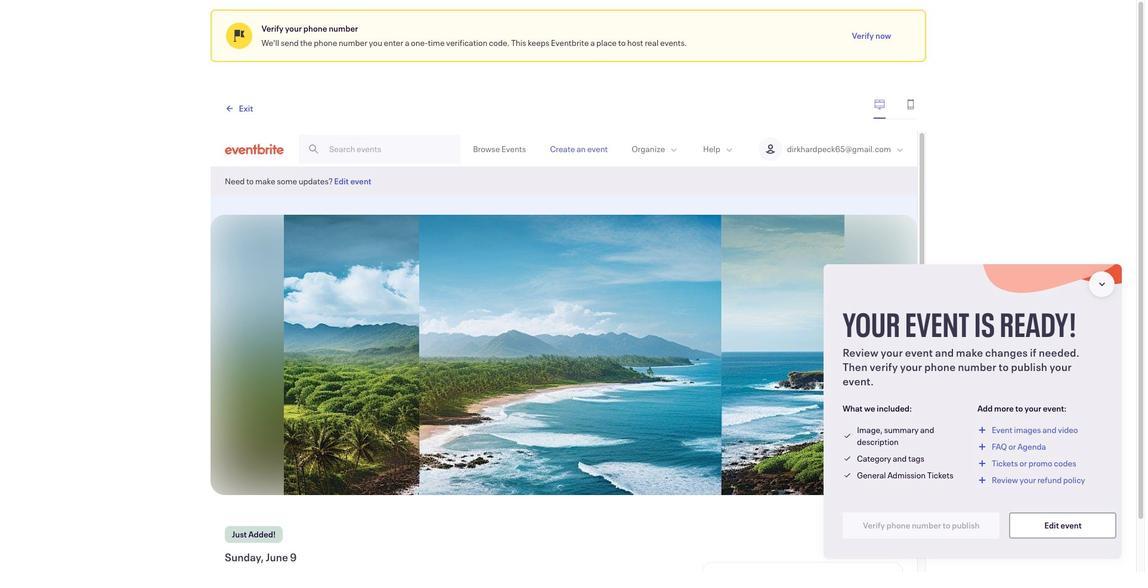 Task type: vqa. For each thing, say whether or not it's contained in the screenshot.
Show mobile preview image
yes



Task type: locate. For each thing, give the bounding box(es) containing it.
show mobile preview image
[[905, 98, 917, 110]]

show desktop preview image
[[874, 98, 886, 110]]



